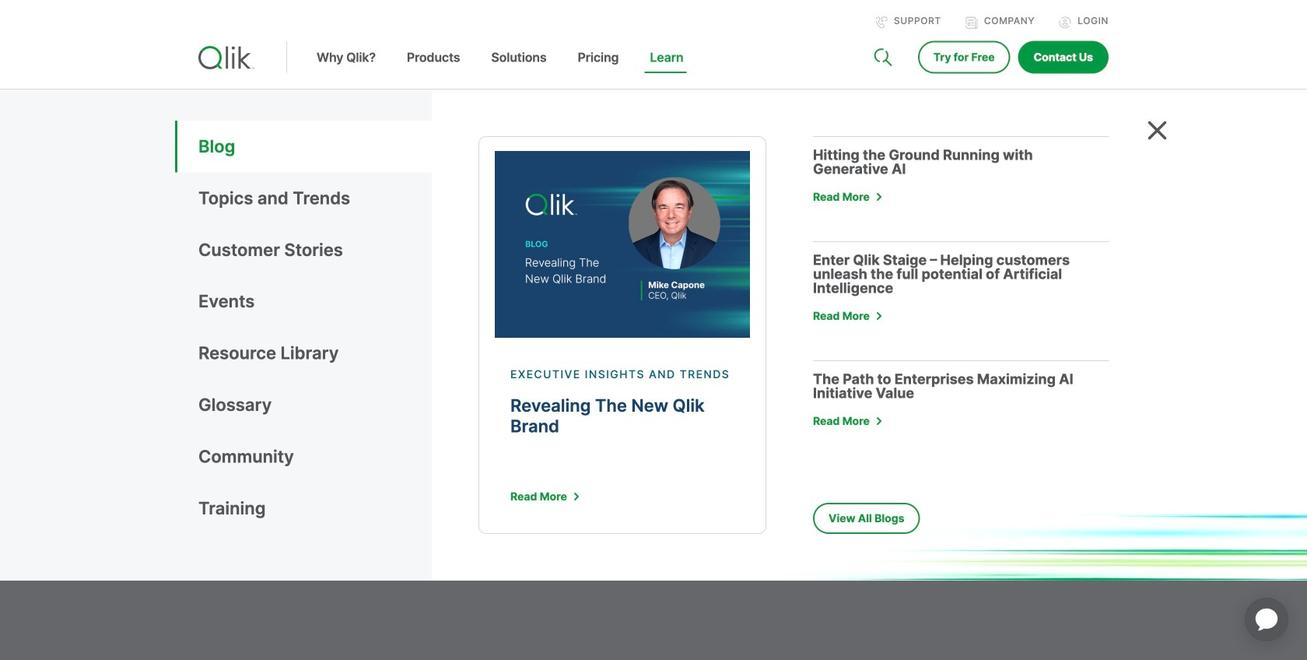 Task type: describe. For each thing, give the bounding box(es) containing it.
headshot of mike capone, ceo, qlik and the text "revealing the new qlik brand" image
[[495, 151, 750, 338]]



Task type: locate. For each thing, give the bounding box(es) containing it.
login image
[[1059, 16, 1072, 29]]

application
[[1227, 579, 1308, 660]]

company image
[[966, 16, 978, 29]]

support image
[[876, 16, 888, 29]]

qlik image
[[198, 46, 255, 69]]

close search image
[[1148, 121, 1168, 140]]



Task type: vqa. For each thing, say whether or not it's contained in the screenshot.
'Login' image
yes



